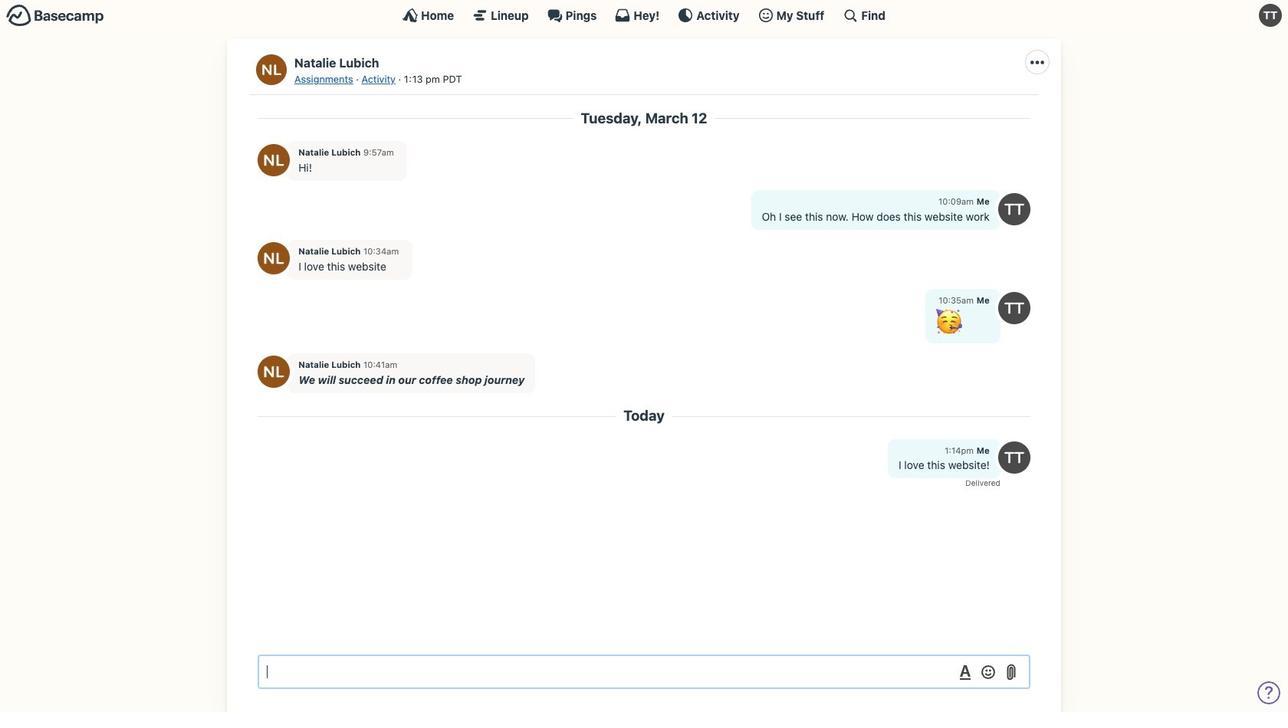 Task type: vqa. For each thing, say whether or not it's contained in the screenshot.
activity associated with Someone's activity
no



Task type: locate. For each thing, give the bounding box(es) containing it.
1:14pm element
[[945, 445, 974, 455]]

main element
[[0, 0, 1288, 30]]

natalie lubich image
[[256, 54, 287, 85], [258, 144, 290, 176]]

terry turtle image
[[1259, 4, 1282, 27], [998, 193, 1031, 225], [998, 292, 1031, 324], [998, 442, 1031, 474]]

10:35am element
[[939, 295, 974, 305]]

1 natalie lubich image from the top
[[258, 243, 290, 275]]

natalie lubich image for 10:34am 'element'
[[258, 243, 290, 275]]

None text field
[[258, 655, 1031, 689]]

0 vertical spatial natalie lubich image
[[258, 243, 290, 275]]

terry turtle image for the 10:09am element
[[998, 193, 1031, 225]]

2 natalie lubich image from the top
[[258, 356, 290, 388]]

1 vertical spatial natalie lubich image
[[258, 356, 290, 388]]

10:34am element
[[364, 246, 399, 256]]

natalie lubich image
[[258, 243, 290, 275], [258, 356, 290, 388]]

natalie lubich image for 10:41am element
[[258, 356, 290, 388]]

terry turtle image for 10:35am element
[[998, 292, 1031, 324]]



Task type: describe. For each thing, give the bounding box(es) containing it.
10:41am element
[[364, 360, 397, 370]]

keyboard shortcut: ⌘ + / image
[[843, 8, 858, 23]]

10:09am element
[[939, 197, 974, 207]]

1 vertical spatial natalie lubich image
[[258, 144, 290, 176]]

0 vertical spatial natalie lubich image
[[256, 54, 287, 85]]

terry turtle image for 1:14pm element
[[998, 442, 1031, 474]]

terry turtle image inside main element
[[1259, 4, 1282, 27]]

switch accounts image
[[6, 4, 104, 28]]

9:57am element
[[364, 147, 394, 157]]



